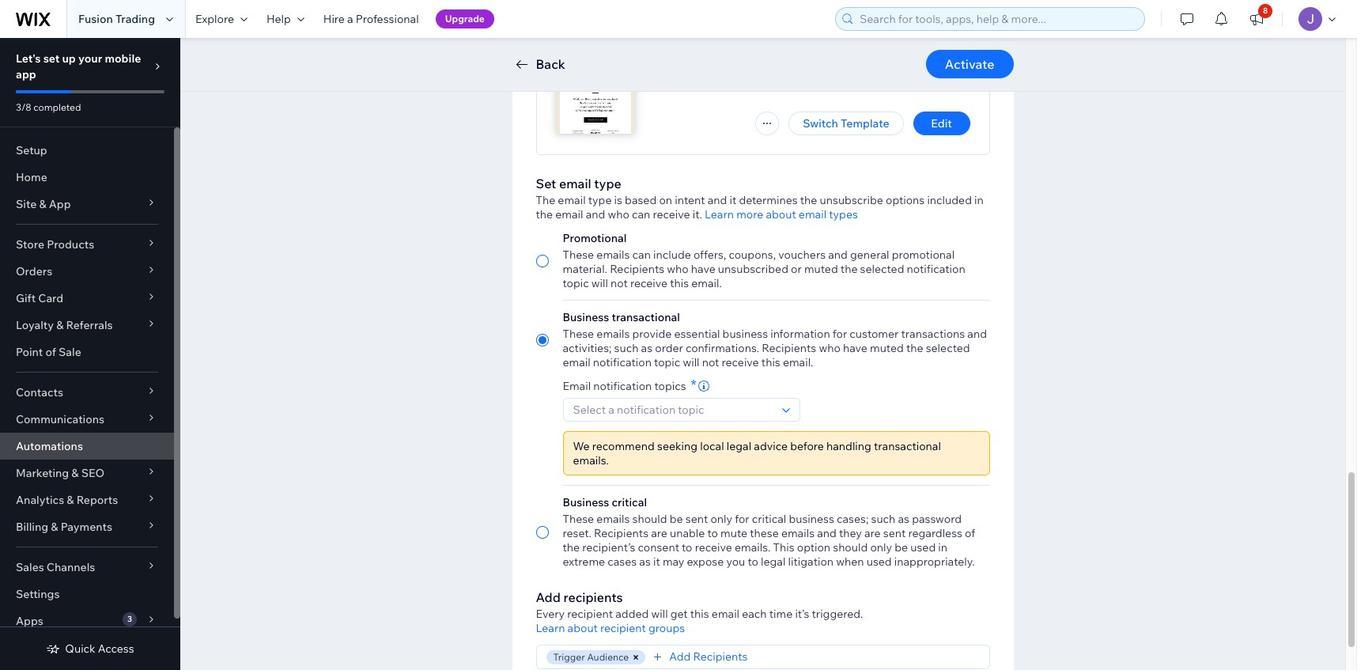Task type: describe. For each thing, give the bounding box(es) containing it.
time
[[770, 607, 793, 621]]

receive inside business critical these emails should be sent only for critical business cases; such as password reset. recipients are unable to mute these emails and they are sent regardless of the recipient's consent to receive emails. this option should only be used in extreme cases as it may expose you to legal litigation when used inappropriately.
[[695, 540, 732, 555]]

in inside business critical these emails should be sent only for critical business cases; such as password reset. recipients are unable to mute these emails and they are sent regardless of the recipient's consent to receive emails. this option should only be used in extreme cases as it may expose you to legal litigation when used inappropriately.
[[938, 540, 948, 555]]

email notification topics *
[[563, 376, 697, 394]]

essential
[[674, 327, 720, 341]]

set
[[43, 51, 60, 66]]

when
[[836, 555, 864, 569]]

loyalty & referrals
[[16, 318, 113, 332]]

0 vertical spatial should
[[633, 512, 667, 526]]

0 horizontal spatial only
[[711, 512, 733, 526]]

notification inside business transactional these emails provide essential business information for customer transactions and activities; such as order confirmations. recipients who have muted the selected email notification topic will not receive this email.
[[593, 355, 652, 369]]

gift
[[16, 291, 36, 305]]

coupons,
[[729, 248, 776, 262]]

receive inside the email type is based on intent and it determines the unsubscribe options included in the email and who can receive it.
[[653, 207, 690, 222]]

every
[[536, 607, 565, 621]]

it inside the email type is based on intent and it determines the unsubscribe options included in the email and who can receive it.
[[730, 193, 737, 207]]

1 horizontal spatial to
[[708, 526, 718, 540]]

expose
[[687, 555, 724, 569]]

trigger
[[553, 651, 585, 663]]

transactional inside we recommend seeking local legal advice before handling transactional emails.
[[874, 439, 941, 453]]

such inside business critical these emails should be sent only for critical business cases; such as password reset. recipients are unable to mute these emails and they are sent regardless of the recipient's consent to receive emails. this option should only be used in extreme cases as it may expose you to legal litigation when used inappropriately.
[[871, 512, 896, 526]]

setup
[[16, 143, 47, 157]]

it inside business critical these emails should be sent only for critical business cases; such as password reset. recipients are unable to mute these emails and they are sent regardless of the recipient's consent to receive emails. this option should only be used in extreme cases as it may expose you to legal litigation when used inappropriately.
[[653, 555, 660, 569]]

0 horizontal spatial to
[[682, 540, 693, 555]]

1 are from the left
[[651, 526, 668, 540]]

selected inside promotional these emails can include offers, coupons, vouchers and general promotional material. recipients who have unsubscribed or muted the selected notification topic will not receive this email.
[[860, 262, 905, 276]]

1 vertical spatial as
[[898, 512, 910, 526]]

selected inside business transactional these emails provide essential business information for customer transactions and activities; such as order confirmations. recipients who have muted the selected email notification topic will not receive this email.
[[926, 341, 970, 355]]

set email type
[[536, 176, 622, 191]]

recipients inside business transactional these emails provide essential business information for customer transactions and activities; such as order confirmations. recipients who have muted the selected email notification topic will not receive this email.
[[762, 341, 817, 355]]

we
[[573, 439, 590, 453]]

legal inside business critical these emails should be sent only for critical business cases; such as password reset. recipients are unable to mute these emails and they are sent regardless of the recipient's consent to receive emails. this option should only be used in extreme cases as it may expose you to legal litigation when used inappropriately.
[[761, 555, 786, 569]]

activities;
[[563, 341, 612, 355]]

of inside business critical these emails should be sent only for critical business cases; such as password reset. recipients are unable to mute these emails and they are sent regardless of the recipient's consent to receive emails. this option should only be used in extreme cases as it may expose you to legal litigation when used inappropriately.
[[965, 526, 976, 540]]

email inside business transactional these emails provide essential business information for customer transactions and activities; such as order confirmations. recipients who have muted the selected email notification topic will not receive this email.
[[563, 355, 591, 369]]

completed
[[33, 101, 81, 113]]

1 vertical spatial should
[[833, 540, 868, 555]]

extreme
[[563, 555, 605, 569]]

the
[[536, 193, 556, 207]]

recipient up the audience
[[600, 621, 646, 635]]

1 horizontal spatial learn
[[705, 207, 734, 222]]

can inside promotional these emails can include offers, coupons, vouchers and general promotional material. recipients who have unsubscribed or muted the selected notification topic will not receive this email.
[[633, 248, 651, 262]]

activate
[[945, 56, 995, 72]]

site & app button
[[0, 191, 174, 218]]

promotional
[[563, 231, 627, 245]]

1 horizontal spatial only
[[871, 540, 892, 555]]

about inside the add recipients every recipient added will get this email each time it's triggered. learn about recipient groups
[[568, 621, 598, 635]]

store
[[16, 237, 44, 252]]

who for email
[[608, 207, 630, 222]]

emails. inside business critical these emails should be sent only for critical business cases; such as password reset. recipients are unable to mute these emails and they are sent regardless of the recipient's consent to receive emails. this option should only be used in extreme cases as it may expose you to legal litigation when used inappropriately.
[[735, 540, 771, 555]]

and inside business transactional these emails provide essential business information for customer transactions and activities; such as order confirmations. recipients who have muted the selected email notification topic will not receive this email.
[[968, 327, 987, 341]]

professional
[[356, 12, 419, 26]]

this inside the add recipients every recipient added will get this email each time it's triggered. learn about recipient groups
[[690, 607, 709, 621]]

order
[[655, 341, 683, 355]]

transactions
[[901, 327, 965, 341]]

marketing & seo button
[[0, 460, 174, 487]]

fusion
[[78, 12, 113, 26]]

may
[[663, 555, 685, 569]]

learn inside the add recipients every recipient added will get this email each time it's triggered. learn about recipient groups
[[536, 621, 565, 635]]

the inside promotional these emails can include offers, coupons, vouchers and general promotional material. recipients who have unsubscribed or muted the selected notification topic will not receive this email.
[[841, 262, 858, 276]]

cases;
[[837, 512, 869, 526]]

it's
[[795, 607, 810, 621]]

0 vertical spatial about
[[766, 207, 796, 222]]

business inside business critical these emails should be sent only for critical business cases; such as password reset. recipients are unable to mute these emails and they are sent regardless of the recipient's consent to receive emails. this option should only be used in extreme cases as it may expose you to legal litigation when used inappropriately.
[[789, 512, 834, 526]]

billing & payments button
[[0, 513, 174, 540]]

who for transactional
[[819, 341, 841, 355]]

& for marketing
[[71, 466, 79, 480]]

add recipients every recipient added will get this email each time it's triggered. learn about recipient groups
[[536, 589, 863, 635]]

analytics
[[16, 493, 64, 507]]

recipients
[[564, 589, 623, 605]]

analytics & reports
[[16, 493, 118, 507]]

type for the email type is based on intent and it determines the unsubscribe options included in the email and who can receive it.
[[588, 193, 612, 207]]

sales channels button
[[0, 554, 174, 581]]

& for analytics
[[67, 493, 74, 507]]

setup link
[[0, 137, 174, 164]]

this inside promotional these emails can include offers, coupons, vouchers and general promotional material. recipients who have unsubscribed or muted the selected notification topic will not receive this email.
[[670, 276, 689, 290]]

recommend
[[592, 439, 655, 453]]

receive inside business transactional these emails provide essential business information for customer transactions and activities; such as order confirmations. recipients who have muted the selected email notification topic will not receive this email.
[[722, 355, 759, 369]]

unsubscribed
[[718, 262, 789, 276]]

payments
[[61, 520, 112, 534]]

for for only
[[735, 512, 750, 526]]

learn more about email types
[[705, 207, 858, 222]]

upgrade button
[[436, 9, 494, 28]]

transactional inside business transactional these emails provide essential business information for customer transactions and activities; such as order confirmations. recipients who have muted the selected email notification topic will not receive this email.
[[612, 310, 680, 324]]

seo
[[81, 466, 105, 480]]

switch template button
[[789, 112, 904, 135]]

and inside business critical these emails should be sent only for critical business cases; such as password reset. recipients are unable to mute these emails and they are sent regardless of the recipient's consent to receive emails. this option should only be used in extreme cases as it may expose you to legal litigation when used inappropriately.
[[817, 526, 837, 540]]

email right "the"
[[556, 207, 583, 222]]

billing & payments
[[16, 520, 112, 534]]

2 vertical spatial as
[[639, 555, 651, 569]]

topics
[[655, 379, 686, 393]]

promotional
[[892, 248, 955, 262]]

get
[[671, 607, 688, 621]]

include
[[653, 248, 691, 262]]

point of sale link
[[0, 339, 174, 365]]

let's
[[16, 51, 41, 66]]

not inside promotional these emails can include offers, coupons, vouchers and general promotional material. recipients who have unsubscribed or muted the selected notification topic will not receive this email.
[[611, 276, 628, 290]]

inappropriately.
[[895, 555, 975, 569]]

edit button
[[913, 112, 970, 135]]

recipients down the add recipients every recipient added will get this email each time it's triggered. learn about recipient groups
[[693, 650, 748, 664]]

these for business critical
[[563, 512, 594, 526]]

Search for tools, apps, help & more... field
[[855, 8, 1140, 30]]

0 horizontal spatial critical
[[612, 495, 647, 509]]

will inside business transactional these emails provide essential business information for customer transactions and activities; such as order confirmations. recipients who have muted the selected email notification topic will not receive this email.
[[683, 355, 700, 369]]

loyalty
[[16, 318, 54, 332]]

1 horizontal spatial used
[[911, 540, 936, 555]]

help
[[267, 12, 291, 26]]

based
[[625, 193, 657, 207]]

home
[[16, 170, 47, 184]]

upgrade
[[445, 13, 485, 25]]

hire a professional link
[[314, 0, 428, 38]]

you
[[727, 555, 745, 569]]

analytics & reports button
[[0, 487, 174, 513]]

switch
[[803, 116, 838, 131]]

edit
[[931, 116, 952, 131]]

2 are from the left
[[865, 526, 881, 540]]

orders
[[16, 264, 52, 278]]

determines
[[739, 193, 798, 207]]

products
[[47, 237, 94, 252]]

1 horizontal spatial be
[[895, 540, 908, 555]]

emails inside promotional these emails can include offers, coupons, vouchers and general promotional material. recipients who have unsubscribed or muted the selected notification topic will not receive this email.
[[597, 248, 630, 262]]

is
[[614, 193, 623, 207]]

0 horizontal spatial sent
[[686, 512, 708, 526]]

access
[[98, 642, 134, 656]]

add for recipients
[[669, 650, 691, 664]]

seeking
[[657, 439, 698, 453]]

not inside business transactional these emails provide essential business information for customer transactions and activities; such as order confirmations. recipients who have muted the selected email notification topic will not receive this email.
[[702, 355, 719, 369]]

muted inside promotional these emails can include offers, coupons, vouchers and general promotional material. recipients who have unsubscribed or muted the selected notification topic will not receive this email.
[[804, 262, 838, 276]]

groups
[[649, 621, 685, 635]]

apps
[[16, 614, 43, 628]]

sales channels
[[16, 560, 95, 574]]

preview image
[[556, 55, 635, 134]]

included
[[927, 193, 972, 207]]

for for information
[[833, 327, 847, 341]]

emails up 'litigation' on the bottom of page
[[782, 526, 815, 540]]

0 horizontal spatial be
[[670, 512, 683, 526]]



Task type: vqa. For each thing, say whether or not it's contained in the screenshot.
Actions
no



Task type: locate. For each thing, give the bounding box(es) containing it.
type inside the email type is based on intent and it determines the unsubscribe options included in the email and who can receive it.
[[588, 193, 612, 207]]

about right the more
[[766, 207, 796, 222]]

learn about recipient groups link
[[536, 621, 685, 635]]

3/8
[[16, 101, 31, 113]]

add inside the add recipients every recipient added will get this email each time it's triggered. learn about recipient groups
[[536, 589, 561, 605]]

*
[[691, 376, 697, 394]]

the down set
[[536, 207, 553, 222]]

2 horizontal spatial to
[[748, 555, 759, 569]]

0 vertical spatial transactional
[[612, 310, 680, 324]]

can right is
[[632, 207, 651, 222]]

0 horizontal spatial will
[[592, 276, 608, 290]]

learn up trigger
[[536, 621, 565, 635]]

3/8 completed
[[16, 101, 81, 113]]

explore
[[195, 12, 234, 26]]

1 vertical spatial topic
[[654, 355, 681, 369]]

2 vertical spatial who
[[819, 341, 841, 355]]

& left reports
[[67, 493, 74, 507]]

0 vertical spatial business
[[723, 327, 768, 341]]

business for business transactional these emails provide essential business information for customer transactions and activities; such as order confirmations. recipients who have muted the selected email notification topic will not receive this email.
[[563, 310, 609, 324]]

quick
[[65, 642, 95, 656]]

this right get
[[690, 607, 709, 621]]

email left 'types' at the top right of the page
[[799, 207, 827, 222]]

fusion trading
[[78, 12, 155, 26]]

will inside promotional these emails can include offers, coupons, vouchers and general promotional material. recipients who have unsubscribed or muted the selected notification topic will not receive this email.
[[592, 276, 608, 290]]

not right material.
[[611, 276, 628, 290]]

app
[[49, 197, 71, 211]]

offers,
[[694, 248, 726, 262]]

& right billing
[[51, 520, 58, 534]]

1 vertical spatial these
[[563, 327, 594, 341]]

type for set email type
[[594, 176, 622, 191]]

1 vertical spatial in
[[938, 540, 948, 555]]

0 horizontal spatial muted
[[804, 262, 838, 276]]

as inside business transactional these emails provide essential business information for customer transactions and activities; such as order confirmations. recipients who have muted the selected email notification topic will not receive this email.
[[641, 341, 653, 355]]

1 horizontal spatial such
[[871, 512, 896, 526]]

each
[[742, 607, 767, 621]]

the right customer
[[906, 341, 924, 355]]

of inside the sidebar element
[[45, 345, 56, 359]]

the left the recipient's
[[563, 540, 580, 555]]

used right 'when'
[[867, 555, 892, 569]]

store products button
[[0, 231, 174, 258]]

marketing
[[16, 466, 69, 480]]

1 vertical spatial critical
[[752, 512, 787, 526]]

add
[[536, 589, 561, 605], [669, 650, 691, 664]]

0 vertical spatial in
[[975, 193, 984, 207]]

and right transactions
[[968, 327, 987, 341]]

sidebar element
[[0, 38, 180, 670]]

0 vertical spatial of
[[45, 345, 56, 359]]

0 horizontal spatial business
[[723, 327, 768, 341]]

email. down the offers, on the top of the page
[[692, 276, 722, 290]]

1 vertical spatial of
[[965, 526, 976, 540]]

recipients inside promotional these emails can include offers, coupons, vouchers and general promotional material. recipients who have unsubscribed or muted the selected notification topic will not receive this email.
[[610, 262, 665, 276]]

to right consent
[[682, 540, 693, 555]]

home link
[[0, 164, 174, 191]]

to right the you
[[748, 555, 759, 569]]

automations
[[16, 439, 83, 453]]

emails inside business transactional these emails provide essential business information for customer transactions and activities; such as order confirmations. recipients who have muted the selected email notification topic will not receive this email.
[[597, 327, 630, 341]]

selected right customer
[[926, 341, 970, 355]]

0 vertical spatial such
[[614, 341, 639, 355]]

muted
[[804, 262, 838, 276], [870, 341, 904, 355]]

quick access button
[[46, 642, 134, 656]]

such inside business transactional these emails provide essential business information for customer transactions and activities; such as order confirmations. recipients who have muted the selected email notification topic will not receive this email.
[[614, 341, 639, 355]]

in inside the email type is based on intent and it determines the unsubscribe options included in the email and who can receive it.
[[975, 193, 984, 207]]

0 vertical spatial have
[[691, 262, 716, 276]]

1 business from the top
[[563, 310, 609, 324]]

0 horizontal spatial for
[[735, 512, 750, 526]]

1 vertical spatial will
[[683, 355, 700, 369]]

0 vertical spatial who
[[608, 207, 630, 222]]

recipients inside business critical these emails should be sent only for critical business cases; such as password reset. recipients are unable to mute these emails and they are sent regardless of the recipient's consent to receive emails. this option should only be used in extreme cases as it may expose you to legal litigation when used inappropriately.
[[594, 526, 649, 540]]

triggered.
[[812, 607, 863, 621]]

1 vertical spatial business
[[563, 495, 609, 509]]

the inside business transactional these emails provide essential business information for customer transactions and activities; such as order confirmations. recipients who have muted the selected email notification topic will not receive this email.
[[906, 341, 924, 355]]

will
[[592, 276, 608, 290], [683, 355, 700, 369], [651, 607, 668, 621]]

confirmations.
[[686, 341, 760, 355]]

will up *
[[683, 355, 700, 369]]

who up promotional
[[608, 207, 630, 222]]

a
[[347, 12, 353, 26]]

customer
[[850, 327, 899, 341]]

2 vertical spatial this
[[690, 607, 709, 621]]

in right included
[[975, 193, 984, 207]]

1 vertical spatial such
[[871, 512, 896, 526]]

switch template
[[803, 116, 890, 131]]

1 horizontal spatial add
[[669, 650, 691, 664]]

0 vertical spatial it
[[730, 193, 737, 207]]

1 vertical spatial for
[[735, 512, 750, 526]]

contacts button
[[0, 379, 174, 406]]

Email notification topics field
[[568, 399, 777, 421]]

& for site
[[39, 197, 46, 211]]

1 horizontal spatial sent
[[883, 526, 906, 540]]

who inside the email type is based on intent and it determines the unsubscribe options included in the email and who can receive it.
[[608, 207, 630, 222]]

legal right local
[[727, 439, 752, 453]]

let's set up your mobile app
[[16, 51, 141, 81]]

1 horizontal spatial muted
[[870, 341, 904, 355]]

only
[[711, 512, 733, 526], [871, 540, 892, 555]]

the left 'types' at the top right of the page
[[800, 193, 817, 207]]

email inside the add recipients every recipient added will get this email each time it's triggered. learn about recipient groups
[[712, 607, 740, 621]]

in down password
[[938, 540, 948, 555]]

automations link
[[0, 433, 174, 460]]

2 vertical spatial notification
[[594, 379, 652, 393]]

email
[[559, 176, 591, 191], [558, 193, 586, 207], [556, 207, 583, 222], [799, 207, 827, 222], [563, 355, 591, 369], [712, 607, 740, 621]]

used down password
[[911, 540, 936, 555]]

1 vertical spatial who
[[667, 262, 689, 276]]

email. down information
[[783, 355, 814, 369]]

1 vertical spatial selected
[[926, 341, 970, 355]]

and left they
[[817, 526, 837, 540]]

back
[[536, 56, 565, 72]]

such
[[614, 341, 639, 355], [871, 512, 896, 526]]

learn more about email types link
[[705, 207, 858, 222]]

topic inside business transactional these emails provide essential business information for customer transactions and activities; such as order confirmations. recipients who have muted the selected email notification topic will not receive this email.
[[654, 355, 681, 369]]

email. inside promotional these emails can include offers, coupons, vouchers and general promotional material. recipients who have unsubscribed or muted the selected notification topic will not receive this email.
[[692, 276, 722, 290]]

0 horizontal spatial it
[[653, 555, 660, 569]]

0 horizontal spatial such
[[614, 341, 639, 355]]

business inside business transactional these emails provide essential business information for customer transactions and activities; such as order confirmations. recipients who have muted the selected email notification topic will not receive this email.
[[723, 327, 768, 341]]

1 horizontal spatial transactional
[[874, 439, 941, 453]]

0 horizontal spatial should
[[633, 512, 667, 526]]

0 vertical spatial these
[[563, 248, 594, 262]]

add for recipients
[[536, 589, 561, 605]]

1 horizontal spatial for
[[833, 327, 847, 341]]

are right they
[[865, 526, 881, 540]]

critical up this
[[752, 512, 787, 526]]

for left customer
[[833, 327, 847, 341]]

communications button
[[0, 406, 174, 433]]

0 vertical spatial can
[[632, 207, 651, 222]]

1 vertical spatial have
[[843, 341, 868, 355]]

for inside business critical these emails should be sent only for critical business cases; such as password reset. recipients are unable to mute these emails and they are sent regardless of the recipient's consent to receive emails. this option should only be used in extreme cases as it may expose you to legal litigation when used inappropriately.
[[735, 512, 750, 526]]

add down groups
[[669, 650, 691, 664]]

about
[[766, 207, 796, 222], [568, 621, 598, 635]]

2 horizontal spatial this
[[762, 355, 781, 369]]

email down set email type
[[558, 193, 586, 207]]

email right set
[[559, 176, 591, 191]]

legal down these
[[761, 555, 786, 569]]

0 vertical spatial not
[[611, 276, 628, 290]]

regardless
[[909, 526, 963, 540]]

1 vertical spatial type
[[588, 193, 612, 207]]

as right "cases"
[[639, 555, 651, 569]]

unsubscribe
[[820, 193, 884, 207]]

email. inside business transactional these emails provide essential business information for customer transactions and activities; such as order confirmations. recipients who have muted the selected email notification topic will not receive this email.
[[783, 355, 814, 369]]

notification right email
[[594, 379, 652, 393]]

to
[[708, 526, 718, 540], [682, 540, 693, 555], [748, 555, 759, 569]]

1 vertical spatial be
[[895, 540, 908, 555]]

0 vertical spatial selected
[[860, 262, 905, 276]]

be up consent
[[670, 512, 683, 526]]

learn
[[705, 207, 734, 222], [536, 621, 565, 635]]

& right loyalty
[[56, 318, 64, 332]]

as left order
[[641, 341, 653, 355]]

0 horizontal spatial not
[[611, 276, 628, 290]]

not down the essential
[[702, 355, 719, 369]]

1 horizontal spatial this
[[690, 607, 709, 621]]

1 horizontal spatial topic
[[654, 355, 681, 369]]

emails down promotional
[[597, 248, 630, 262]]

& for loyalty
[[56, 318, 64, 332]]

1 these from the top
[[563, 248, 594, 262]]

1 vertical spatial it
[[653, 555, 660, 569]]

this inside business transactional these emails provide essential business information for customer transactions and activities; such as order confirmations. recipients who have muted the selected email notification topic will not receive this email.
[[762, 355, 781, 369]]

password
[[912, 512, 962, 526]]

0 vertical spatial as
[[641, 341, 653, 355]]

& for billing
[[51, 520, 58, 534]]

0 horizontal spatial about
[[568, 621, 598, 635]]

emails up the recipient's
[[597, 512, 630, 526]]

selected
[[860, 262, 905, 276], [926, 341, 970, 355]]

about up trigger audience
[[568, 621, 598, 635]]

business up reset. at the bottom of page
[[563, 495, 609, 509]]

trigger audience
[[553, 651, 629, 663]]

reports
[[76, 493, 118, 507]]

only right unable
[[711, 512, 733, 526]]

recipients up "cases"
[[594, 526, 649, 540]]

unable
[[670, 526, 705, 540]]

have right information
[[843, 341, 868, 355]]

add up every
[[536, 589, 561, 605]]

these inside business critical these emails should be sent only for critical business cases; such as password reset. recipients are unable to mute these emails and they are sent regardless of the recipient's consent to receive emails. this option should only be used in extreme cases as it may expose you to legal litigation when used inappropriately.
[[563, 512, 594, 526]]

1 vertical spatial can
[[633, 248, 651, 262]]

0 vertical spatial only
[[711, 512, 733, 526]]

2 vertical spatial will
[[651, 607, 668, 621]]

0 vertical spatial learn
[[705, 207, 734, 222]]

sales
[[16, 560, 44, 574]]

0 vertical spatial notification
[[907, 262, 966, 276]]

1 vertical spatial about
[[568, 621, 598, 635]]

receive inside promotional these emails can include offers, coupons, vouchers and general promotional material. recipients who have unsubscribed or muted the selected notification topic will not receive this email.
[[630, 276, 668, 290]]

such up email notification topics *
[[614, 341, 639, 355]]

recipients
[[610, 262, 665, 276], [762, 341, 817, 355], [594, 526, 649, 540], [693, 650, 748, 664]]

1 horizontal spatial it
[[730, 193, 737, 207]]

who inside promotional these emails can include offers, coupons, vouchers and general promotional material. recipients who have unsubscribed or muted the selected notification topic will not receive this email.
[[667, 262, 689, 276]]

1 horizontal spatial will
[[651, 607, 668, 621]]

1 horizontal spatial are
[[865, 526, 881, 540]]

who inside business transactional these emails provide essential business information for customer transactions and activities; such as order confirmations. recipients who have muted the selected email notification topic will not receive this email.
[[819, 341, 841, 355]]

2 horizontal spatial will
[[683, 355, 700, 369]]

2 horizontal spatial who
[[819, 341, 841, 355]]

options
[[886, 193, 925, 207]]

gift card
[[16, 291, 63, 305]]

0 horizontal spatial legal
[[727, 439, 752, 453]]

can inside the email type is based on intent and it determines the unsubscribe options included in the email and who can receive it.
[[632, 207, 651, 222]]

will down promotional
[[592, 276, 608, 290]]

the right vouchers
[[841, 262, 858, 276]]

recipients right confirmations.
[[762, 341, 817, 355]]

these up email
[[563, 327, 594, 341]]

card
[[38, 291, 63, 305]]

have left unsubscribed
[[691, 262, 716, 276]]

loyalty & referrals button
[[0, 312, 174, 339]]

of right regardless
[[965, 526, 976, 540]]

type left is
[[588, 193, 612, 207]]

type up is
[[594, 176, 622, 191]]

types
[[829, 207, 858, 222]]

0 horizontal spatial have
[[691, 262, 716, 276]]

channels
[[47, 560, 95, 574]]

cases
[[608, 555, 637, 569]]

1 horizontal spatial business
[[789, 512, 834, 526]]

this down information
[[762, 355, 781, 369]]

& left seo
[[71, 466, 79, 480]]

notification up email notification topics *
[[593, 355, 652, 369]]

material.
[[563, 262, 608, 276]]

point
[[16, 345, 43, 359]]

this
[[773, 540, 795, 555]]

who left the offers, on the top of the page
[[667, 262, 689, 276]]

1 horizontal spatial legal
[[761, 555, 786, 569]]

0 horizontal spatial of
[[45, 345, 56, 359]]

0 vertical spatial be
[[670, 512, 683, 526]]

0 vertical spatial will
[[592, 276, 608, 290]]

selected up customer
[[860, 262, 905, 276]]

these inside business transactional these emails provide essential business information for customer transactions and activities; such as order confirmations. recipients who have muted the selected email notification topic will not receive this email.
[[563, 327, 594, 341]]

1 vertical spatial add
[[669, 650, 691, 664]]

0 horizontal spatial transactional
[[612, 310, 680, 324]]

have inside promotional these emails can include offers, coupons, vouchers and general promotional material. recipients who have unsubscribed or muted the selected notification topic will not receive this email.
[[691, 262, 716, 276]]

recipients right material.
[[610, 262, 665, 276]]

and left general
[[828, 248, 848, 262]]

mute
[[721, 526, 748, 540]]

1 vertical spatial emails.
[[735, 540, 771, 555]]

3 these from the top
[[563, 512, 594, 526]]

are
[[651, 526, 668, 540], [865, 526, 881, 540]]

legal inside we recommend seeking local legal advice before handling transactional emails.
[[727, 439, 752, 453]]

transactional right handling
[[874, 439, 941, 453]]

only right they
[[871, 540, 892, 555]]

1 horizontal spatial about
[[766, 207, 796, 222]]

0 vertical spatial type
[[594, 176, 622, 191]]

and right the it.
[[708, 193, 727, 207]]

app
[[16, 67, 36, 81]]

of left the sale
[[45, 345, 56, 359]]

for inside business transactional these emails provide essential business information for customer transactions and activities; such as order confirmations. recipients who have muted the selected email notification topic will not receive this email.
[[833, 327, 847, 341]]

& right site
[[39, 197, 46, 211]]

be left regardless
[[895, 540, 908, 555]]

1 vertical spatial email.
[[783, 355, 814, 369]]

such right cases;
[[871, 512, 896, 526]]

vouchers
[[779, 248, 826, 262]]

business up activities; at the left of the page
[[563, 310, 609, 324]]

notification inside email notification topics *
[[594, 379, 652, 393]]

notification inside promotional these emails can include offers, coupons, vouchers and general promotional material. recipients who have unsubscribed or muted the selected notification topic will not receive this email.
[[907, 262, 966, 276]]

1 horizontal spatial of
[[965, 526, 976, 540]]

these down promotional
[[563, 248, 594, 262]]

these inside promotional these emails can include offers, coupons, vouchers and general promotional material. recipients who have unsubscribed or muted the selected notification topic will not receive this email.
[[563, 248, 594, 262]]

transactional up provide
[[612, 310, 680, 324]]

business
[[723, 327, 768, 341], [789, 512, 834, 526]]

orders button
[[0, 258, 174, 285]]

0 horizontal spatial who
[[608, 207, 630, 222]]

email up email
[[563, 355, 591, 369]]

1 vertical spatial learn
[[536, 621, 565, 635]]

this down include
[[670, 276, 689, 290]]

sale
[[59, 345, 81, 359]]

recipient
[[567, 607, 613, 621], [600, 621, 646, 635]]

trading
[[115, 12, 155, 26]]

they
[[839, 526, 862, 540]]

1 vertical spatial business
[[789, 512, 834, 526]]

provide
[[633, 327, 672, 341]]

for left these
[[735, 512, 750, 526]]

have inside business transactional these emails provide essential business information for customer transactions and activities; such as order confirmations. recipients who have muted the selected email notification topic will not receive this email.
[[843, 341, 868, 355]]

these for business transactional
[[563, 327, 594, 341]]

notification up transactions
[[907, 262, 966, 276]]

0 vertical spatial business
[[563, 310, 609, 324]]

billing
[[16, 520, 48, 534]]

these
[[750, 526, 779, 540]]

1 horizontal spatial critical
[[752, 512, 787, 526]]

site
[[16, 197, 37, 211]]

consent
[[638, 540, 680, 555]]

0 vertical spatial email.
[[692, 276, 722, 290]]

1 vertical spatial notification
[[593, 355, 652, 369]]

topic up topics
[[654, 355, 681, 369]]

muted inside business transactional these emails provide essential business information for customer transactions and activities; such as order confirmations. recipients who have muted the selected email notification topic will not receive this email.
[[870, 341, 904, 355]]

0 horizontal spatial used
[[867, 555, 892, 569]]

emails. inside we recommend seeking local legal advice before handling transactional emails.
[[573, 453, 609, 468]]

it left determines
[[730, 193, 737, 207]]

the email type is based on intent and it determines the unsubscribe options included in the email and who can receive it.
[[536, 193, 984, 222]]

2 these from the top
[[563, 327, 594, 341]]

intent
[[675, 193, 705, 207]]

business critical these emails should be sent only for critical business cases; such as password reset. recipients are unable to mute these emails and they are sent regardless of the recipient's consent to receive emails. this option should only be used in extreme cases as it may expose you to legal litigation when used inappropriately.
[[563, 495, 976, 569]]

critical up the recipient's
[[612, 495, 647, 509]]

0 horizontal spatial learn
[[536, 621, 565, 635]]

0 vertical spatial this
[[670, 276, 689, 290]]

it left may
[[653, 555, 660, 569]]

emails. up reset. at the bottom of page
[[573, 453, 609, 468]]

1 vertical spatial only
[[871, 540, 892, 555]]

business
[[563, 310, 609, 324], [563, 495, 609, 509]]

1 horizontal spatial email.
[[783, 355, 814, 369]]

will left get
[[651, 607, 668, 621]]

and
[[708, 193, 727, 207], [586, 207, 605, 222], [828, 248, 848, 262], [968, 327, 987, 341], [817, 526, 837, 540]]

0 vertical spatial topic
[[563, 276, 589, 290]]

business inside business critical these emails should be sent only for critical business cases; such as password reset. recipients are unable to mute these emails and they are sent regardless of the recipient's consent to receive emails. this option should only be used in extreme cases as it may expose you to legal litigation when used inappropriately.
[[563, 495, 609, 509]]

to left mute
[[708, 526, 718, 540]]

these up the recipient's
[[563, 512, 594, 526]]

business right the essential
[[723, 327, 768, 341]]

the inside business critical these emails should be sent only for critical business cases; such as password reset. recipients are unable to mute these emails and they are sent regardless of the recipient's consent to receive emails. this option should only be used in extreme cases as it may expose you to legal litigation when used inappropriately.
[[563, 540, 580, 555]]

0 vertical spatial muted
[[804, 262, 838, 276]]

topic inside promotional these emails can include offers, coupons, vouchers and general promotional material. recipients who have unsubscribed or muted the selected notification topic will not receive this email.
[[563, 276, 589, 290]]

learn right the it.
[[705, 207, 734, 222]]

topic down promotional
[[563, 276, 589, 290]]

emails left provide
[[597, 327, 630, 341]]

business for business critical these emails should be sent only for critical business cases; such as password reset. recipients are unable to mute these emails and they are sent regardless of the recipient's consent to receive emails. this option should only be used in extreme cases as it may expose you to legal litigation when used inappropriately.
[[563, 495, 609, 509]]

will inside the add recipients every recipient added will get this email each time it's triggered. learn about recipient groups
[[651, 607, 668, 621]]

point of sale
[[16, 345, 81, 359]]

should up consent
[[633, 512, 667, 526]]

0 vertical spatial legal
[[727, 439, 752, 453]]

up
[[62, 51, 76, 66]]

1 horizontal spatial selected
[[926, 341, 970, 355]]

1 vertical spatial this
[[762, 355, 781, 369]]

information
[[771, 327, 830, 341]]

as left password
[[898, 512, 910, 526]]

and up promotional
[[586, 207, 605, 222]]

can left include
[[633, 248, 651, 262]]

1 vertical spatial muted
[[870, 341, 904, 355]]

2 business from the top
[[563, 495, 609, 509]]

marketing & seo
[[16, 466, 105, 480]]

business inside business transactional these emails provide essential business information for customer transactions and activities; such as order confirmations. recipients who have muted the selected email notification topic will not receive this email.
[[563, 310, 609, 324]]

sent left regardless
[[883, 526, 906, 540]]

who left customer
[[819, 341, 841, 355]]

1 horizontal spatial have
[[843, 341, 868, 355]]

and inside promotional these emails can include offers, coupons, vouchers and general promotional material. recipients who have unsubscribed or muted the selected notification topic will not receive this email.
[[828, 248, 848, 262]]

this
[[670, 276, 689, 290], [762, 355, 781, 369], [690, 607, 709, 621]]

recipient down recipients
[[567, 607, 613, 621]]



